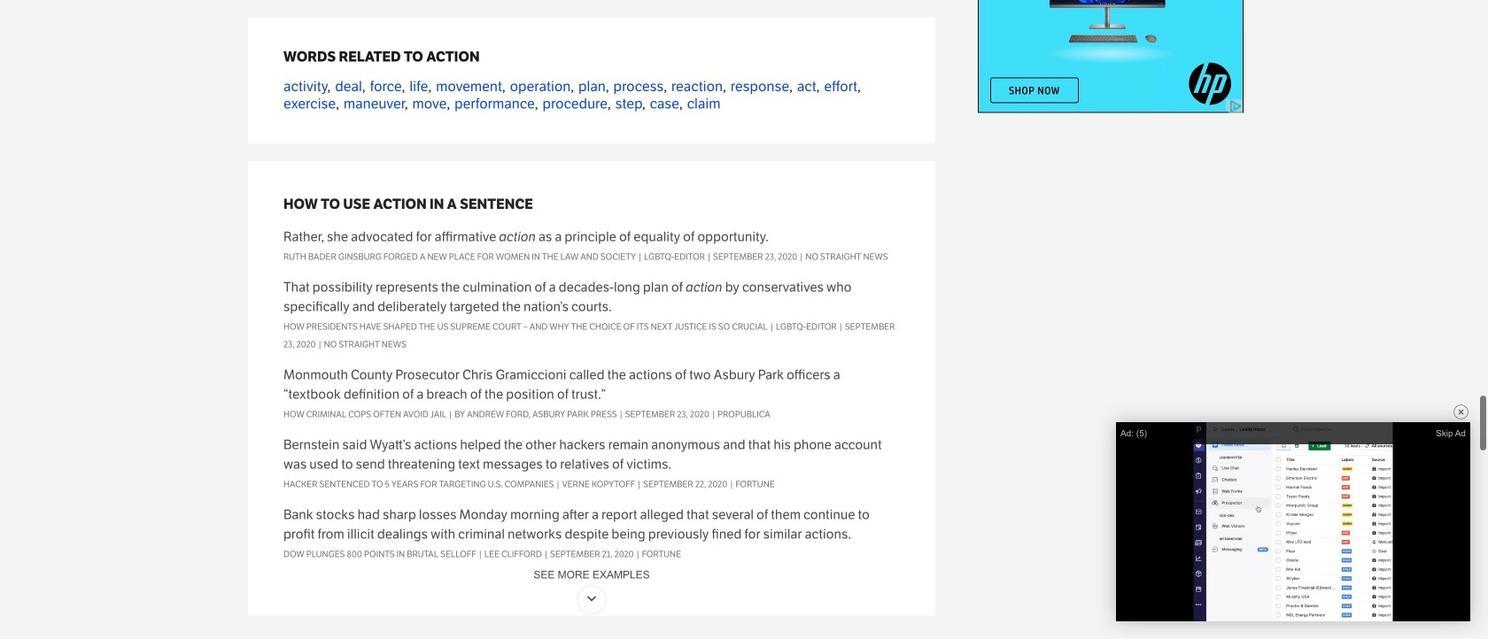 Task type: describe. For each thing, give the bounding box(es) containing it.
video player region
[[1116, 422, 1470, 622]]



Task type: locate. For each thing, give the bounding box(es) containing it.
advertisement element
[[978, 0, 1244, 113]]



Task type: vqa. For each thing, say whether or not it's contained in the screenshot.
Video Player region
yes



